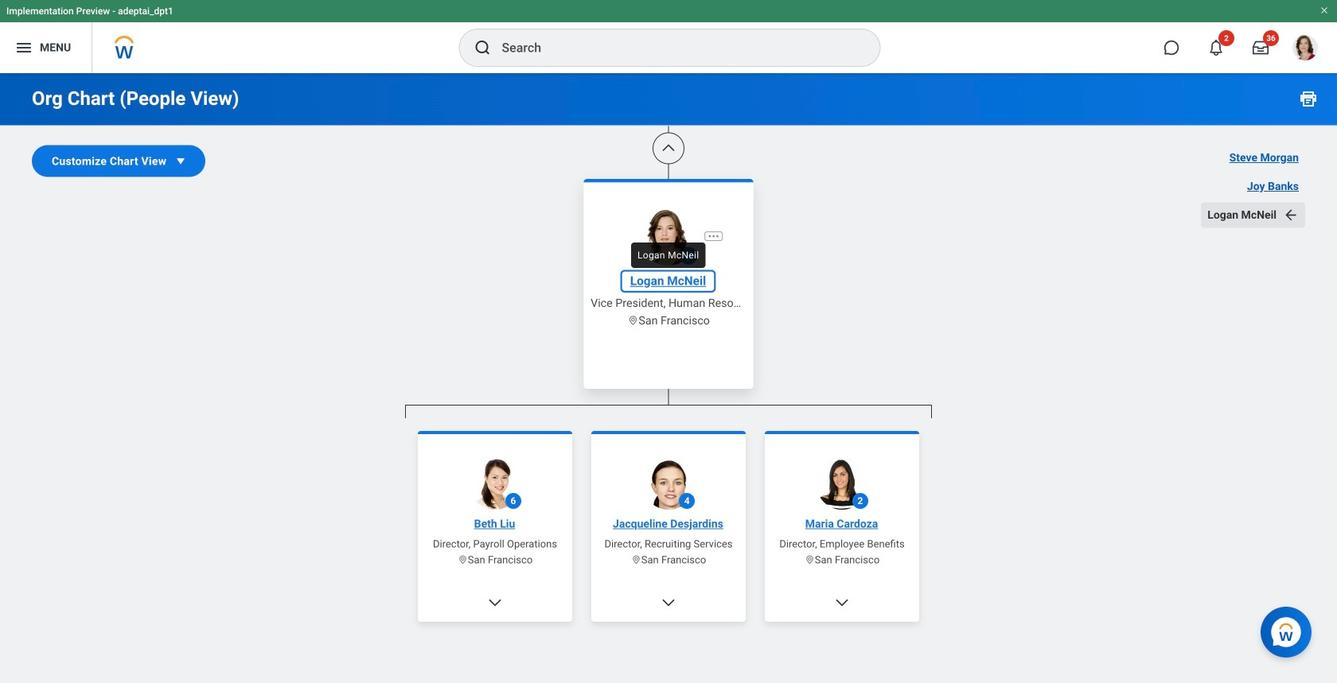 Task type: describe. For each thing, give the bounding box(es) containing it.
2 chevron down image from the left
[[661, 595, 677, 611]]

location image for first "chevron down" icon from the left
[[458, 555, 468, 566]]

Search Workday  search field
[[502, 30, 847, 65]]

inbox large image
[[1253, 40, 1269, 56]]

related actions image
[[707, 230, 720, 243]]

location image
[[805, 555, 815, 566]]

close environment banner image
[[1320, 6, 1329, 15]]

profile logan mcneil image
[[1293, 35, 1318, 64]]



Task type: vqa. For each thing, say whether or not it's contained in the screenshot.
tooltip
yes



Task type: locate. For each thing, give the bounding box(es) containing it.
arrow left image
[[1283, 207, 1299, 223]]

0 horizontal spatial chevron down image
[[487, 595, 503, 611]]

main content
[[0, 0, 1337, 684]]

location image for 1st "chevron down" icon from right
[[631, 555, 641, 566]]

1 chevron down image from the left
[[487, 595, 503, 611]]

search image
[[473, 38, 492, 57]]

print org chart image
[[1299, 89, 1318, 108]]

1 horizontal spatial chevron down image
[[661, 595, 677, 611]]

logan mcneil, logan mcneil, 3 direct reports element
[[405, 419, 932, 684]]

chevron up image
[[661, 141, 677, 156]]

location image
[[627, 315, 639, 327], [458, 555, 468, 566], [631, 555, 641, 566]]

justify image
[[14, 38, 33, 57]]

caret down image
[[173, 153, 189, 169]]

notifications large image
[[1208, 40, 1224, 56]]

chevron down image
[[487, 595, 503, 611], [661, 595, 677, 611]]

tooltip
[[626, 238, 710, 273]]

banner
[[0, 0, 1337, 73]]



